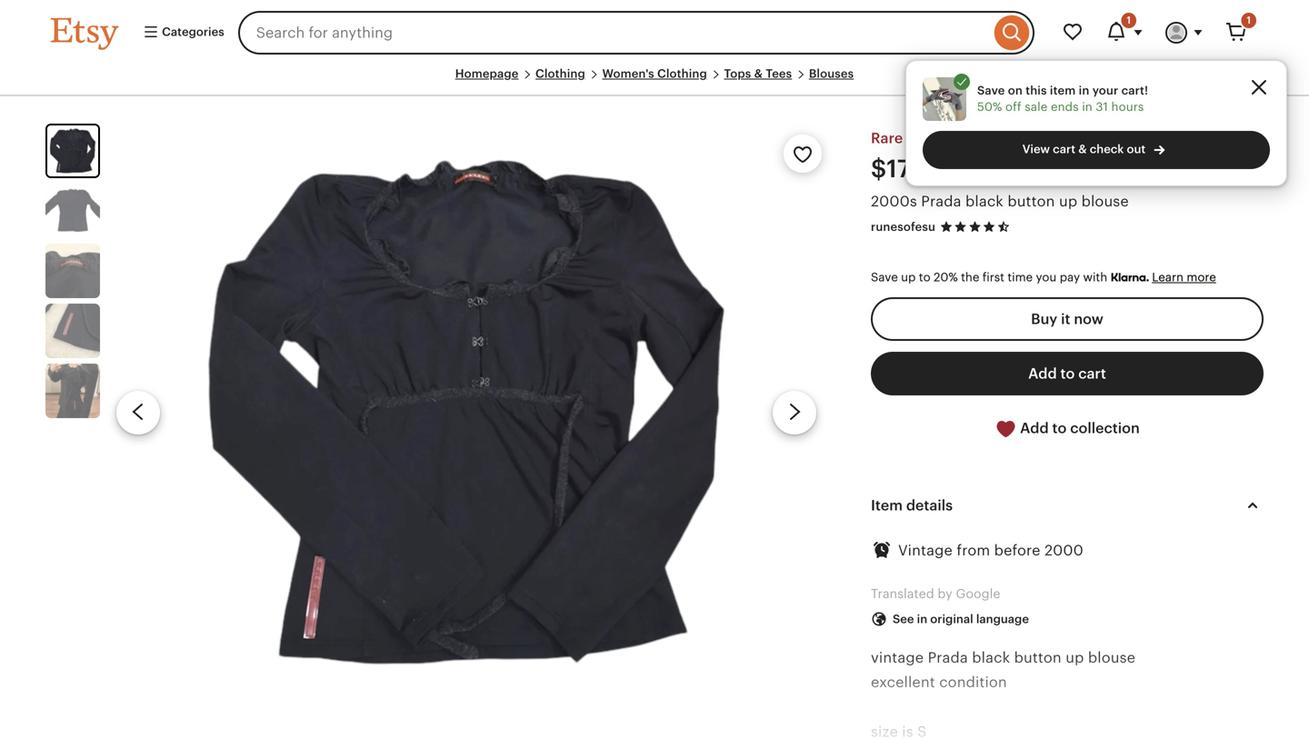 Task type: describe. For each thing, give the bounding box(es) containing it.
prada for vintage
[[928, 650, 968, 666]]

cart!
[[1122, 84, 1149, 97]]

view cart & check out
[[1023, 142, 1146, 156]]

save on this item in your cart! 50% off sale ends in 31 hours
[[978, 84, 1149, 114]]

view cart & check out link
[[923, 131, 1271, 169]]

buy it now
[[1032, 311, 1104, 327]]

clothing link
[[536, 67, 586, 80]]

1 inside popup button
[[1127, 15, 1131, 26]]

2000s prada black button up blouse image 2 image
[[45, 184, 100, 238]]

ends
[[1051, 100, 1079, 114]]

to for add to cart
[[1061, 365, 1075, 382]]

item details
[[871, 498, 953, 514]]

up for vintage prada black button up blouse excellent condition
[[1066, 650, 1085, 666]]

save up to 20% the first time you pay with klarna. learn more
[[871, 271, 1217, 285]]

first
[[983, 271, 1005, 284]]

runesofesu
[[871, 220, 936, 234]]

women's
[[603, 67, 655, 80]]

more
[[1187, 271, 1217, 284]]

1 link
[[1215, 11, 1259, 55]]

buy
[[1032, 311, 1058, 327]]

vintage from before 2000
[[899, 543, 1084, 559]]

cart inside 'link'
[[1053, 142, 1076, 156]]

women's clothing
[[603, 67, 707, 80]]

pay
[[1060, 271, 1080, 284]]

up for 2000s prada black button up blouse
[[1059, 193, 1078, 209]]

button for vintage prada black button up blouse excellent condition
[[1015, 650, 1062, 666]]

1 clothing from the left
[[536, 67, 586, 80]]

sale
[[1025, 100, 1048, 114]]

0 horizontal spatial &
[[755, 67, 763, 80]]

add to cart
[[1029, 365, 1107, 382]]

google
[[956, 587, 1001, 601]]

2000
[[1045, 543, 1084, 559]]

rare find $178.21
[[871, 130, 958, 183]]

learn more button
[[1152, 271, 1217, 284]]

cart inside button
[[1079, 365, 1107, 382]]

vintage prada black button up blouse excellent condition
[[871, 650, 1136, 691]]

women's clothing link
[[603, 67, 707, 80]]

tops & tees
[[724, 67, 792, 80]]

button for 2000s prada black button up blouse
[[1008, 193, 1056, 209]]

now
[[1074, 311, 1104, 327]]

tops & tees link
[[724, 67, 792, 80]]

2 1 from the left
[[1247, 15, 1251, 26]]

& inside view cart & check out 'link'
[[1079, 142, 1087, 156]]

tops
[[724, 67, 752, 80]]

2000s prada black button up blouse image 4 image
[[45, 304, 100, 359]]

you
[[1036, 271, 1057, 284]]

black for vintage
[[972, 650, 1011, 666]]

language
[[977, 612, 1029, 626]]

with
[[1084, 271, 1108, 284]]

save for klarna.
[[871, 271, 898, 284]]

item
[[871, 498, 903, 514]]

2 clothing from the left
[[658, 67, 707, 80]]

categories banner
[[18, 0, 1291, 65]]

view
[[1023, 142, 1050, 156]]

menu bar containing homepage
[[51, 65, 1259, 97]]

blouses link
[[809, 67, 854, 80]]

collection
[[1071, 420, 1140, 436]]

Search for anything text field
[[238, 11, 990, 55]]

in inside the see in original language link
[[917, 612, 928, 626]]

2000s prada black button up blouse image 5 image
[[45, 364, 100, 419]]

to for add to collection
[[1053, 420, 1067, 436]]



Task type: vqa. For each thing, say whether or not it's contained in the screenshot.
vintage Prada black button up blouse excellent condition
yes



Task type: locate. For each thing, give the bounding box(es) containing it.
to inside the "save up to 20% the first time you pay with klarna. learn more"
[[919, 271, 931, 284]]

blouses
[[809, 67, 854, 80]]

1 button
[[1095, 11, 1155, 55]]

translated by google
[[871, 587, 1001, 601]]

& left 'check'
[[1079, 142, 1087, 156]]

button down view on the right of the page
[[1008, 193, 1056, 209]]

save for ends
[[978, 84, 1005, 97]]

add down add to cart button
[[1021, 420, 1049, 436]]

1 vertical spatial blouse
[[1089, 650, 1136, 666]]

save
[[978, 84, 1005, 97], [871, 271, 898, 284]]

see in original language link
[[858, 603, 1043, 637]]

on
[[1008, 84, 1023, 97]]

0 vertical spatial black
[[966, 193, 1004, 209]]

& left 'tees'
[[755, 67, 763, 80]]

details
[[907, 498, 953, 514]]

in
[[1079, 84, 1090, 97], [1082, 100, 1093, 114], [917, 612, 928, 626]]

0 vertical spatial button
[[1008, 193, 1056, 209]]

save up 50%
[[978, 84, 1005, 97]]

clothing down categories banner
[[658, 67, 707, 80]]

none search field inside categories banner
[[238, 11, 1035, 55]]

rare
[[871, 130, 903, 147]]

blouse inside vintage prada black button up blouse excellent condition
[[1089, 650, 1136, 666]]

button inside vintage prada black button up blouse excellent condition
[[1015, 650, 1062, 666]]

0 horizontal spatial 1
[[1127, 15, 1131, 26]]

original
[[931, 612, 974, 626]]

save inside the "save up to 20% the first time you pay with klarna. learn more"
[[871, 271, 898, 284]]

50%
[[978, 100, 1003, 114]]

1 vertical spatial to
[[1061, 365, 1075, 382]]

black inside vintage prada black button up blouse excellent condition
[[972, 650, 1011, 666]]

1 vertical spatial add
[[1021, 420, 1049, 436]]

0 vertical spatial blouse
[[1082, 193, 1129, 209]]

2000s prada black button up blouse
[[871, 193, 1129, 209]]

the
[[961, 271, 980, 284]]

up
[[1059, 193, 1078, 209], [901, 271, 916, 284], [1066, 650, 1085, 666]]

by
[[938, 587, 953, 601]]

item details button
[[855, 484, 1281, 528]]

0 vertical spatial &
[[755, 67, 763, 80]]

out
[[1127, 142, 1146, 156]]

0 vertical spatial add
[[1029, 365, 1057, 382]]

time
[[1008, 271, 1033, 284]]

blouse for 2000s prada black button up blouse
[[1082, 193, 1129, 209]]

1 horizontal spatial 1
[[1247, 15, 1251, 26]]

to down the buy it now button
[[1061, 365, 1075, 382]]

0 horizontal spatial clothing
[[536, 67, 586, 80]]

2000s
[[871, 193, 918, 209]]

0 vertical spatial cart
[[1053, 142, 1076, 156]]

1 vertical spatial prada
[[928, 650, 968, 666]]

0 horizontal spatial cart
[[1053, 142, 1076, 156]]

homepage link
[[455, 67, 519, 80]]

item
[[1050, 84, 1076, 97]]

0 vertical spatial prada
[[922, 193, 962, 209]]

0 vertical spatial to
[[919, 271, 931, 284]]

2 vertical spatial in
[[917, 612, 928, 626]]

menu bar
[[51, 65, 1259, 97]]

black
[[966, 193, 1004, 209], [972, 650, 1011, 666]]

black for 2000s
[[966, 193, 1004, 209]]

31
[[1096, 100, 1109, 114]]

find
[[907, 130, 935, 147]]

save down runesofesu link
[[871, 271, 898, 284]]

excellent
[[871, 675, 936, 691]]

cart down now
[[1079, 365, 1107, 382]]

0 vertical spatial in
[[1079, 84, 1090, 97]]

categories button
[[129, 16, 233, 49]]

button
[[1008, 193, 1056, 209], [1015, 650, 1062, 666]]

2000s prada black button up blouse image 1 image
[[178, 124, 755, 702], [47, 126, 98, 177]]

learn
[[1152, 271, 1184, 284]]

to left collection
[[1053, 420, 1067, 436]]

prada down $178.21
[[922, 193, 962, 209]]

1 horizontal spatial cart
[[1079, 365, 1107, 382]]

this
[[1026, 84, 1047, 97]]

see in original language
[[893, 612, 1029, 626]]

add for add to collection
[[1021, 420, 1049, 436]]

0 horizontal spatial save
[[871, 271, 898, 284]]

prada
[[922, 193, 962, 209], [928, 650, 968, 666]]

add
[[1029, 365, 1057, 382], [1021, 420, 1049, 436]]

to
[[919, 271, 931, 284], [1061, 365, 1075, 382], [1053, 420, 1067, 436]]

1 1 from the left
[[1127, 15, 1131, 26]]

1
[[1127, 15, 1131, 26], [1247, 15, 1251, 26]]

see
[[893, 612, 914, 626]]

1 vertical spatial black
[[972, 650, 1011, 666]]

your
[[1093, 84, 1119, 97]]

in right see
[[917, 612, 928, 626]]

add to collection button
[[871, 406, 1264, 451]]

cart
[[1053, 142, 1076, 156], [1079, 365, 1107, 382]]

1 vertical spatial up
[[901, 271, 916, 284]]

20%
[[934, 271, 958, 284]]

cart right view on the right of the page
[[1053, 142, 1076, 156]]

2 vertical spatial to
[[1053, 420, 1067, 436]]

2 vertical spatial up
[[1066, 650, 1085, 666]]

black up first at the top right of the page
[[966, 193, 1004, 209]]

homepage
[[455, 67, 519, 80]]

black up condition
[[972, 650, 1011, 666]]

hours
[[1112, 100, 1144, 114]]

to left 20%
[[919, 271, 931, 284]]

up inside the "save up to 20% the first time you pay with klarna. learn more"
[[901, 271, 916, 284]]

blouse for vintage prada black button up blouse excellent condition
[[1089, 650, 1136, 666]]

it
[[1061, 311, 1071, 327]]

in right item
[[1079, 84, 1090, 97]]

0 vertical spatial save
[[978, 84, 1005, 97]]

1 horizontal spatial 2000s prada black button up blouse image 1 image
[[178, 124, 755, 702]]

2000s prada black button up blouse image 3 image
[[45, 244, 100, 298]]

buy it now button
[[871, 297, 1264, 341]]

&
[[755, 67, 763, 80], [1079, 142, 1087, 156]]

0 horizontal spatial 2000s prada black button up blouse image 1 image
[[47, 126, 98, 177]]

1 vertical spatial &
[[1079, 142, 1087, 156]]

0 vertical spatial up
[[1059, 193, 1078, 209]]

1 horizontal spatial clothing
[[658, 67, 707, 80]]

up inside vintage prada black button up blouse excellent condition
[[1066, 650, 1085, 666]]

clothing down search for anything text field
[[536, 67, 586, 80]]

check
[[1090, 142, 1124, 156]]

add to cart button
[[871, 352, 1264, 395]]

1 vertical spatial button
[[1015, 650, 1062, 666]]

translated
[[871, 587, 935, 601]]

off
[[1006, 100, 1022, 114]]

vintage
[[871, 650, 924, 666]]

vintage
[[899, 543, 953, 559]]

in left 31
[[1082, 100, 1093, 114]]

save inside save on this item in your cart! 50% off sale ends in 31 hours
[[978, 84, 1005, 97]]

1 vertical spatial cart
[[1079, 365, 1107, 382]]

condition
[[940, 675, 1008, 691]]

blouse
[[1082, 193, 1129, 209], [1089, 650, 1136, 666]]

prada for 2000s
[[922, 193, 962, 209]]

categories
[[159, 25, 224, 39]]

None search field
[[238, 11, 1035, 55]]

1 vertical spatial save
[[871, 271, 898, 284]]

before
[[995, 543, 1041, 559]]

from
[[957, 543, 991, 559]]

prada inside vintage prada black button up blouse excellent condition
[[928, 650, 968, 666]]

add to collection
[[1017, 420, 1140, 436]]

add for add to cart
[[1029, 365, 1057, 382]]

add down buy
[[1029, 365, 1057, 382]]

1 horizontal spatial save
[[978, 84, 1005, 97]]

button down the language
[[1015, 650, 1062, 666]]

runesofesu link
[[871, 220, 936, 234]]

klarna.
[[1111, 271, 1149, 285]]

tees
[[766, 67, 792, 80]]

1 horizontal spatial &
[[1079, 142, 1087, 156]]

clothing
[[536, 67, 586, 80], [658, 67, 707, 80]]

$178.21
[[871, 155, 958, 183]]

1 vertical spatial in
[[1082, 100, 1093, 114]]

prada up condition
[[928, 650, 968, 666]]



